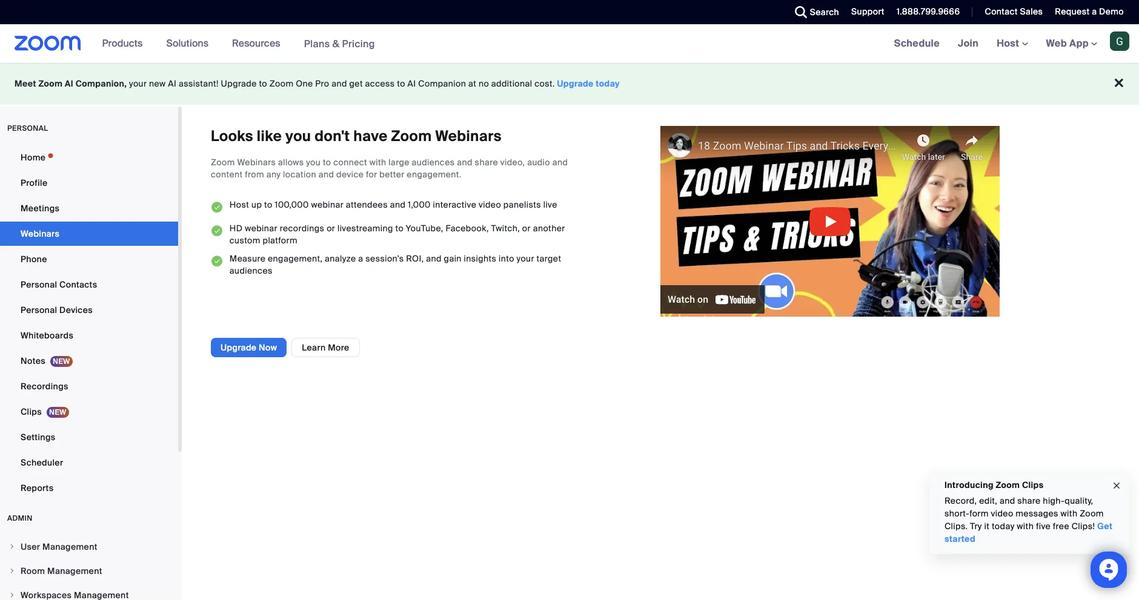 Task type: describe. For each thing, give the bounding box(es) containing it.
schedule
[[894, 37, 940, 50]]

today inside meet zoom ai companion, footer
[[596, 78, 620, 89]]

record,
[[945, 496, 977, 507]]

personal devices link
[[0, 298, 178, 322]]

to inside hd webinar recordings or livestreaming to youtube, facebook, twitch, or another custom platform
[[395, 223, 404, 234]]

notes link
[[0, 349, 178, 373]]

1 ai from the left
[[65, 78, 73, 89]]

contact sales
[[985, 6, 1043, 17]]

join link
[[949, 24, 988, 63]]

webinars inside personal menu menu
[[21, 228, 60, 239]]

engagement.
[[407, 169, 462, 180]]

phone link
[[0, 247, 178, 272]]

attendees
[[346, 200, 388, 210]]

profile picture image
[[1110, 32, 1130, 51]]

meet zoom ai companion, footer
[[0, 63, 1139, 105]]

upgrade now button
[[211, 338, 287, 358]]

session's
[[366, 253, 404, 264]]

schedule link
[[885, 24, 949, 63]]

zoom up edit,
[[996, 480, 1020, 491]]

facebook,
[[446, 223, 489, 234]]

and left device
[[319, 169, 334, 180]]

solutions
[[166, 37, 209, 50]]

corner success image
[[211, 199, 224, 216]]

right image for room management
[[8, 568, 16, 575]]

hd webinar recordings or livestreaming to youtube, facebook, twitch, or another custom platform
[[230, 223, 565, 246]]

plans & pricing
[[304, 37, 375, 50]]

try
[[970, 521, 982, 532]]

youtube,
[[406, 223, 443, 234]]

host button
[[997, 37, 1028, 50]]

zoom inside record, edit, and share high-quality, short-form video messages with zoom clips. try it today with five free clips!
[[1080, 508, 1104, 519]]

get
[[1098, 521, 1113, 532]]

search button
[[786, 0, 842, 24]]

one
[[296, 78, 313, 89]]

live
[[543, 200, 557, 210]]

web
[[1046, 37, 1067, 50]]

host up to 100,000 webinar attendees and 1,000 interactive video panelists live
[[230, 200, 557, 210]]

companion
[[418, 78, 466, 89]]

to right up
[[264, 200, 272, 210]]

you inside zoom webinars allows you to connect with large audiences and share video, audio and content from any location and device for better engagement.
[[306, 157, 321, 168]]

and inside measure engagement, analyze a session's roi, and gain insights into your target audiences
[[426, 253, 442, 264]]

zoom up large
[[391, 127, 432, 145]]

2 or from the left
[[522, 223, 531, 234]]

upgrade inside button
[[221, 342, 257, 353]]

home link
[[0, 145, 178, 170]]

another
[[533, 223, 565, 234]]

looks
[[211, 127, 253, 145]]

room management menu item
[[0, 560, 178, 583]]

product information navigation
[[93, 24, 384, 64]]

audio
[[527, 157, 550, 168]]

learn more button
[[292, 338, 360, 358]]

get started link
[[945, 521, 1113, 545]]

webinars inside zoom webinars allows you to connect with large audiences and share video, audio and content from any location and device for better engagement.
[[237, 157, 276, 168]]

recordings
[[21, 381, 68, 392]]

better
[[380, 169, 405, 180]]

large
[[389, 157, 410, 168]]

room management
[[21, 566, 102, 577]]

analyze
[[325, 253, 356, 264]]

pro
[[315, 78, 329, 89]]

0 vertical spatial webinars
[[435, 127, 502, 145]]

search
[[810, 7, 839, 18]]

zoom right 'meet'
[[38, 78, 63, 89]]

it
[[985, 521, 990, 532]]

products
[[102, 37, 143, 50]]

home
[[21, 152, 46, 163]]

resources button
[[232, 24, 286, 63]]

get
[[349, 78, 363, 89]]

meetings navigation
[[885, 24, 1139, 64]]

webinars link
[[0, 222, 178, 246]]

have
[[353, 127, 388, 145]]

request
[[1055, 6, 1090, 17]]

user management
[[21, 542, 97, 553]]

companion,
[[76, 78, 127, 89]]

user
[[21, 542, 40, 553]]

banner containing products
[[0, 24, 1139, 64]]

1 horizontal spatial with
[[1017, 521, 1034, 532]]

join
[[958, 37, 979, 50]]

clips.
[[945, 521, 968, 532]]

upgrade down "product information" navigation
[[221, 78, 257, 89]]

settings
[[21, 432, 55, 443]]

engagement,
[[268, 253, 323, 264]]

upgrade right cost.
[[557, 78, 594, 89]]

solutions button
[[166, 24, 214, 63]]

2 ai from the left
[[168, 78, 177, 89]]

management for room management
[[47, 566, 102, 577]]

to inside zoom webinars allows you to connect with large audiences and share video, audio and content from any location and device for better engagement.
[[323, 157, 331, 168]]

upgrade now
[[221, 342, 277, 353]]

personal
[[7, 124, 48, 133]]

demo
[[1099, 6, 1124, 17]]

access
[[365, 78, 395, 89]]

clips inside clips link
[[21, 407, 42, 418]]

personal for personal contacts
[[21, 279, 57, 290]]

to down resources dropdown button
[[259, 78, 267, 89]]

twitch,
[[491, 223, 520, 234]]

livestreaming
[[338, 223, 393, 234]]

measure engagement, analyze a session's roi, and gain insights into your target audiences
[[230, 253, 561, 276]]

with inside zoom webinars allows you to connect with large audiences and share video, audio and content from any location and device for better engagement.
[[370, 157, 386, 168]]

host for host up to 100,000 webinar attendees and 1,000 interactive video panelists live
[[230, 200, 249, 210]]

1,000
[[408, 200, 431, 210]]

personal contacts
[[21, 279, 97, 290]]

reports
[[21, 483, 54, 494]]

zoom webinars allows you to connect with large audiences and share video, audio and content from any location and device for better engagement.
[[211, 157, 568, 180]]

recordings
[[280, 223, 324, 234]]

zoom left one
[[270, 78, 294, 89]]

any
[[266, 169, 281, 180]]

short-
[[945, 508, 970, 519]]

scheduler
[[21, 458, 63, 468]]

at
[[468, 78, 476, 89]]

recordings link
[[0, 375, 178, 399]]

clips!
[[1072, 521, 1095, 532]]

audiences inside measure engagement, analyze a session's roi, and gain insights into your target audiences
[[230, 265, 273, 276]]

web app button
[[1046, 37, 1098, 50]]

and right audio
[[553, 157, 568, 168]]

user management menu item
[[0, 536, 178, 559]]

personal for personal devices
[[21, 305, 57, 316]]

hd
[[230, 223, 243, 234]]



Task type: vqa. For each thing, say whether or not it's contained in the screenshot.
"for" on the top left
yes



Task type: locate. For each thing, give the bounding box(es) containing it.
notes
[[21, 356, 45, 367]]

ai left companion,
[[65, 78, 73, 89]]

gain
[[444, 253, 462, 264]]

personal down phone on the left top of the page
[[21, 279, 57, 290]]

a right analyze
[[358, 253, 363, 264]]

&
[[333, 37, 340, 50]]

custom
[[230, 235, 260, 246]]

right image left the room
[[8, 568, 16, 575]]

0 horizontal spatial audiences
[[230, 265, 273, 276]]

platform
[[263, 235, 298, 246]]

to right access
[[397, 78, 405, 89]]

1 horizontal spatial ai
[[168, 78, 177, 89]]

1 vertical spatial today
[[992, 521, 1015, 532]]

or right recordings
[[327, 223, 335, 234]]

0 horizontal spatial a
[[358, 253, 363, 264]]

and left 1,000
[[390, 200, 406, 210]]

0 vertical spatial right image
[[8, 544, 16, 551]]

1 vertical spatial personal
[[21, 305, 57, 316]]

management for user management
[[42, 542, 97, 553]]

1 horizontal spatial webinars
[[237, 157, 276, 168]]

host for host
[[997, 37, 1022, 50]]

quality,
[[1065, 496, 1094, 507]]

0 vertical spatial with
[[370, 157, 386, 168]]

more
[[328, 342, 349, 353]]

room
[[21, 566, 45, 577]]

started
[[945, 534, 976, 545]]

reports link
[[0, 476, 178, 501]]

meetings link
[[0, 196, 178, 221]]

right image
[[8, 544, 16, 551], [8, 568, 16, 575]]

0 horizontal spatial your
[[129, 78, 147, 89]]

clips up high-
[[1022, 480, 1044, 491]]

ai right new
[[168, 78, 177, 89]]

insights
[[464, 253, 497, 264]]

2 right image from the top
[[8, 568, 16, 575]]

host left up
[[230, 200, 249, 210]]

a left demo
[[1092, 6, 1097, 17]]

management
[[42, 542, 97, 553], [47, 566, 102, 577]]

and right edit,
[[1000, 496, 1015, 507]]

1 horizontal spatial host
[[997, 37, 1022, 50]]

0 vertical spatial your
[[129, 78, 147, 89]]

1 vertical spatial with
[[1061, 508, 1078, 519]]

looks like you don't have zoom webinars
[[211, 127, 502, 145]]

introducing zoom clips
[[945, 480, 1044, 491]]

1 vertical spatial clips
[[1022, 480, 1044, 491]]

contacts
[[59, 279, 97, 290]]

2 vertical spatial with
[[1017, 521, 1034, 532]]

1 vertical spatial audiences
[[230, 265, 273, 276]]

introducing
[[945, 480, 994, 491]]

webinars down meetings
[[21, 228, 60, 239]]

scheduler link
[[0, 451, 178, 475]]

free
[[1053, 521, 1070, 532]]

whiteboards
[[21, 330, 73, 341]]

edit,
[[979, 496, 998, 507]]

ai left companion
[[408, 78, 416, 89]]

with up 'free'
[[1061, 508, 1078, 519]]

additional
[[491, 78, 532, 89]]

audiences inside zoom webinars allows you to connect with large audiences and share video, audio and content from any location and device for better engagement.
[[412, 157, 455, 168]]

webinars up video,
[[435, 127, 502, 145]]

1 vertical spatial a
[[358, 253, 363, 264]]

1 vertical spatial video
[[991, 508, 1014, 519]]

0 vertical spatial webinar
[[311, 200, 344, 210]]

learn more
[[302, 342, 349, 353]]

devices
[[59, 305, 93, 316]]

personal contacts link
[[0, 273, 178, 297]]

your left new
[[129, 78, 147, 89]]

audiences
[[412, 157, 455, 168], [230, 265, 273, 276]]

app
[[1070, 37, 1089, 50]]

0 horizontal spatial ai
[[65, 78, 73, 89]]

with up for
[[370, 157, 386, 168]]

0 vertical spatial you
[[285, 127, 311, 145]]

0 vertical spatial share
[[475, 157, 498, 168]]

2 vertical spatial webinars
[[21, 228, 60, 239]]

2 personal from the top
[[21, 305, 57, 316]]

0 vertical spatial today
[[596, 78, 620, 89]]

zoom up clips!
[[1080, 508, 1104, 519]]

sales
[[1020, 6, 1043, 17]]

1 horizontal spatial video
[[991, 508, 1014, 519]]

management inside menu item
[[47, 566, 102, 577]]

0 horizontal spatial clips
[[21, 407, 42, 418]]

audiences up engagement. in the top left of the page
[[412, 157, 455, 168]]

1 personal from the top
[[21, 279, 57, 290]]

share inside zoom webinars allows you to connect with large audiences and share video, audio and content from any location and device for better engagement.
[[475, 157, 498, 168]]

video up twitch,
[[479, 200, 501, 210]]

personal up the whiteboards
[[21, 305, 57, 316]]

and left gain
[[426, 253, 442, 264]]

to down host up to 100,000 webinar attendees and 1,000 interactive video panelists live
[[395, 223, 404, 234]]

0 horizontal spatial webinars
[[21, 228, 60, 239]]

right image inside room management menu item
[[8, 568, 16, 575]]

products button
[[102, 24, 148, 63]]

personal devices
[[21, 305, 93, 316]]

today inside record, edit, and share high-quality, short-form video messages with zoom clips. try it today with five free clips!
[[992, 521, 1015, 532]]

1 vertical spatial your
[[517, 253, 534, 264]]

or
[[327, 223, 335, 234], [522, 223, 531, 234]]

1 vertical spatial right image
[[8, 568, 16, 575]]

webinar up recordings
[[311, 200, 344, 210]]

zoom logo image
[[15, 36, 81, 51]]

management inside menu item
[[42, 542, 97, 553]]

1 horizontal spatial clips
[[1022, 480, 1044, 491]]

host inside meetings "navigation"
[[997, 37, 1022, 50]]

1 vertical spatial share
[[1018, 496, 1041, 507]]

webinar inside hd webinar recordings or livestreaming to youtube, facebook, twitch, or another custom platform
[[245, 223, 278, 234]]

host down contact sales
[[997, 37, 1022, 50]]

share inside record, edit, and share high-quality, short-form video messages with zoom clips. try it today with five free clips!
[[1018, 496, 1041, 507]]

from
[[245, 169, 264, 180]]

profile link
[[0, 171, 178, 195]]

record, edit, and share high-quality, short-form video messages with zoom clips. try it today with five free clips!
[[945, 496, 1104, 532]]

personal menu menu
[[0, 145, 178, 502]]

webinar
[[311, 200, 344, 210], [245, 223, 278, 234]]

0 horizontal spatial with
[[370, 157, 386, 168]]

clips
[[21, 407, 42, 418], [1022, 480, 1044, 491]]

get started
[[945, 521, 1113, 545]]

webinar up custom
[[245, 223, 278, 234]]

your inside meet zoom ai companion, footer
[[129, 78, 147, 89]]

with down messages
[[1017, 521, 1034, 532]]

and up engagement. in the top left of the page
[[457, 157, 473, 168]]

for
[[366, 169, 377, 180]]

web app
[[1046, 37, 1089, 50]]

personal inside personal devices link
[[21, 305, 57, 316]]

personal inside personal contacts link
[[21, 279, 57, 290]]

meet zoom ai companion, your new ai assistant! upgrade to zoom one pro and get access to ai companion at no additional cost. upgrade today
[[15, 78, 620, 89]]

to
[[259, 78, 267, 89], [397, 78, 405, 89], [323, 157, 331, 168], [264, 200, 272, 210], [395, 223, 404, 234]]

profile
[[21, 178, 48, 188]]

1 vertical spatial webinar
[[245, 223, 278, 234]]

video down edit,
[[991, 508, 1014, 519]]

allows
[[278, 157, 304, 168]]

interactive
[[433, 200, 476, 210]]

close image
[[1112, 479, 1122, 493]]

you
[[285, 127, 311, 145], [306, 157, 321, 168]]

right image inside user management menu item
[[8, 544, 16, 551]]

1 or from the left
[[327, 223, 335, 234]]

a
[[1092, 6, 1097, 17], [358, 253, 363, 264]]

admin menu menu
[[0, 536, 178, 601]]

and inside meet zoom ai companion, footer
[[332, 78, 347, 89]]

you up location at the left
[[306, 157, 321, 168]]

banner
[[0, 24, 1139, 64]]

request a demo
[[1055, 6, 1124, 17]]

plans
[[304, 37, 330, 50]]

2 horizontal spatial webinars
[[435, 127, 502, 145]]

target
[[537, 253, 561, 264]]

2 horizontal spatial with
[[1061, 508, 1078, 519]]

0 vertical spatial a
[[1092, 6, 1097, 17]]

menu item
[[0, 584, 178, 601]]

1 horizontal spatial share
[[1018, 496, 1041, 507]]

webinars up from
[[237, 157, 276, 168]]

don't
[[315, 127, 350, 145]]

right image for user management
[[8, 544, 16, 551]]

video inside record, edit, and share high-quality, short-form video messages with zoom clips. try it today with five free clips!
[[991, 508, 1014, 519]]

your right into
[[517, 253, 534, 264]]

1 horizontal spatial or
[[522, 223, 531, 234]]

contact sales link
[[976, 0, 1046, 24], [985, 6, 1043, 17]]

audiences down 'measure' in the top of the page
[[230, 265, 273, 276]]

connect
[[333, 157, 367, 168]]

0 vertical spatial clips
[[21, 407, 42, 418]]

1 vertical spatial webinars
[[237, 157, 276, 168]]

share up messages
[[1018, 496, 1041, 507]]

zoom up the content
[[211, 157, 235, 168]]

and left get
[[332, 78, 347, 89]]

today
[[596, 78, 620, 89], [992, 521, 1015, 532]]

2 horizontal spatial ai
[[408, 78, 416, 89]]

upgrade
[[221, 78, 257, 89], [557, 78, 594, 89], [221, 342, 257, 353]]

zoom inside zoom webinars allows you to connect with large audiences and share video, audio and content from any location and device for better engagement.
[[211, 157, 235, 168]]

0 vertical spatial management
[[42, 542, 97, 553]]

0 horizontal spatial share
[[475, 157, 498, 168]]

0 vertical spatial personal
[[21, 279, 57, 290]]

a inside measure engagement, analyze a session's roi, and gain insights into your target audiences
[[358, 253, 363, 264]]

or right twitch,
[[522, 223, 531, 234]]

0 horizontal spatial host
[[230, 200, 249, 210]]

3 ai from the left
[[408, 78, 416, 89]]

new
[[149, 78, 166, 89]]

1 vertical spatial management
[[47, 566, 102, 577]]

upgrade today link
[[557, 78, 620, 89]]

meet
[[15, 78, 36, 89]]

1 horizontal spatial your
[[517, 253, 534, 264]]

1 horizontal spatial today
[[992, 521, 1015, 532]]

0 horizontal spatial today
[[596, 78, 620, 89]]

and inside record, edit, and share high-quality, short-form video messages with zoom clips. try it today with five free clips!
[[1000, 496, 1015, 507]]

1 right image from the top
[[8, 544, 16, 551]]

0 vertical spatial audiences
[[412, 157, 455, 168]]

upgrade left now
[[221, 342, 257, 353]]

share left video,
[[475, 157, 498, 168]]

0 horizontal spatial or
[[327, 223, 335, 234]]

1 horizontal spatial audiences
[[412, 157, 455, 168]]

1 horizontal spatial a
[[1092, 6, 1097, 17]]

1.888.799.9666
[[897, 6, 960, 17]]

to left connect
[[323, 157, 331, 168]]

0 vertical spatial video
[[479, 200, 501, 210]]

management down user management menu item
[[47, 566, 102, 577]]

0 horizontal spatial video
[[479, 200, 501, 210]]

1 vertical spatial host
[[230, 200, 249, 210]]

1 horizontal spatial webinar
[[311, 200, 344, 210]]

1 vertical spatial you
[[306, 157, 321, 168]]

your inside measure engagement, analyze a session's roi, and gain insights into your target audiences
[[517, 253, 534, 264]]

right image
[[8, 592, 16, 599]]

whiteboards link
[[0, 324, 178, 348]]

you up allows
[[285, 127, 311, 145]]

right image left "user"
[[8, 544, 16, 551]]

pricing
[[342, 37, 375, 50]]

with
[[370, 157, 386, 168], [1061, 508, 1078, 519], [1017, 521, 1034, 532]]

location
[[283, 169, 316, 180]]

0 horizontal spatial webinar
[[245, 223, 278, 234]]

panelists
[[504, 200, 541, 210]]

support link
[[842, 0, 888, 24], [852, 6, 885, 17]]

0 vertical spatial host
[[997, 37, 1022, 50]]

video,
[[500, 157, 525, 168]]

webinars
[[435, 127, 502, 145], [237, 157, 276, 168], [21, 228, 60, 239]]

management up room management
[[42, 542, 97, 553]]

device
[[336, 169, 364, 180]]

plans & pricing link
[[304, 37, 375, 50], [304, 37, 375, 50]]

clips up settings
[[21, 407, 42, 418]]



